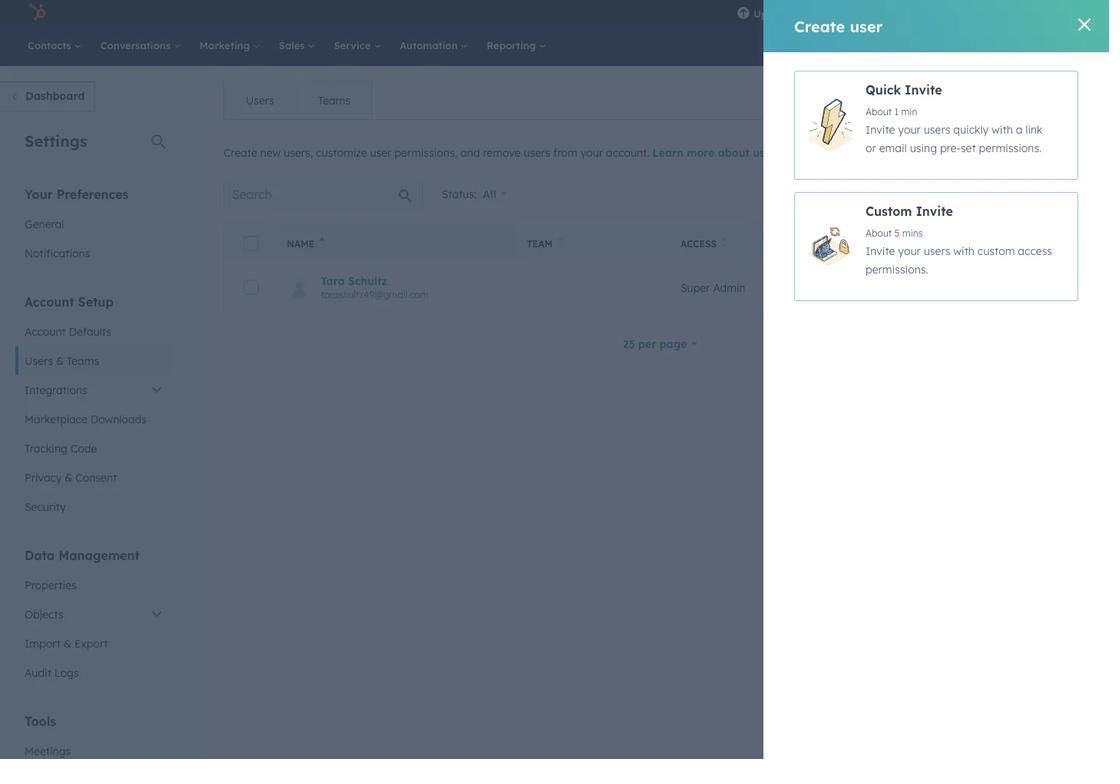Task type: locate. For each thing, give the bounding box(es) containing it.
users up integrations
[[25, 354, 53, 367]]

users for users
[[246, 94, 274, 107]]

user right about
[[753, 146, 776, 159]]

users inside account setup element
[[25, 354, 53, 367]]

invite up or
[[866, 123, 895, 136]]

2 link opens in a new window image from the top
[[850, 149, 860, 159]]

account up account defaults
[[25, 294, 74, 309]]

close image
[[1079, 18, 1091, 31]]

minutes
[[1009, 281, 1049, 294]]

audit logs
[[25, 666, 79, 679]]

user inside learn more about user permissions 'link'
[[753, 146, 776, 159]]

meetings
[[25, 744, 71, 758]]

2 vertical spatial your
[[898, 244, 921, 258]]

1 vertical spatial account
[[25, 325, 66, 338]]

your right from at the top of page
[[581, 146, 603, 159]]

permissions. down 5
[[866, 263, 929, 276]]

users down the pre-
[[938, 187, 966, 201]]

& right privacy
[[65, 471, 73, 484]]

upgrade image
[[737, 7, 751, 21]]

2 press to sort. element from the left
[[722, 237, 727, 250]]

account for account defaults
[[25, 325, 66, 338]]

0 horizontal spatial teams
[[67, 354, 99, 367]]

meetings link
[[15, 736, 172, 759]]

2 press to sort. image from the left
[[722, 237, 727, 248]]

1
[[895, 106, 899, 118]]

hubspot image
[[28, 3, 46, 22]]

0 vertical spatial account
[[25, 294, 74, 309]]

your
[[898, 123, 921, 136], [581, 146, 603, 159], [898, 244, 921, 258]]

Search search field
[[224, 179, 423, 209]]

2 horizontal spatial press to sort. element
[[1069, 237, 1075, 250]]

invite down 5
[[866, 244, 895, 258]]

user
[[850, 17, 883, 36], [370, 146, 392, 159], [753, 146, 776, 159], [1043, 187, 1066, 201]]

press to sort. element inside access "button"
[[722, 237, 727, 250]]

1 vertical spatial with
[[954, 244, 975, 258]]

1 vertical spatial your
[[581, 146, 603, 159]]

quick invite
[[866, 82, 942, 98]]

1 vertical spatial about
[[866, 227, 892, 239]]

users up new
[[246, 94, 274, 107]]

super
[[681, 281, 710, 294]]

0 horizontal spatial press to sort. image
[[557, 237, 563, 248]]

with
[[992, 123, 1013, 136], [954, 244, 975, 258]]

1 vertical spatial create user
[[1005, 187, 1066, 201]]

tara schultz tarashultz49@gmail.com
[[321, 274, 429, 300]]

with inside about 1 min invite your users quickly with a link or email using pre-set permissions.
[[992, 123, 1013, 136]]

1 press to sort. element from the left
[[557, 237, 563, 250]]

0 horizontal spatial create
[[224, 146, 257, 159]]

properties
[[25, 578, 77, 592]]

team button
[[518, 225, 672, 259]]

using
[[910, 141, 937, 155]]

tarashultz49@gmail.com
[[321, 288, 429, 300]]

export down the objects button
[[74, 637, 108, 650]]

about inside about 1 min invite your users quickly with a link or email using pre-set permissions.
[[866, 106, 892, 118]]

link
[[1026, 123, 1043, 136]]

users up the pre-
[[924, 123, 951, 136]]

0 vertical spatial users
[[246, 94, 274, 107]]

user up access
[[1043, 187, 1066, 201]]

account setup
[[25, 294, 114, 309]]

email
[[879, 141, 907, 155]]

a
[[1016, 123, 1023, 136]]

teams down defaults
[[67, 354, 99, 367]]

create up access
[[1005, 187, 1040, 201]]

notifications button
[[931, 0, 957, 25]]

press to sort. image
[[557, 237, 563, 248], [722, 237, 727, 248]]

access button
[[672, 225, 985, 259]]

permissions. down a
[[979, 141, 1042, 155]]

0 horizontal spatial users
[[25, 354, 53, 367]]

0 horizontal spatial press to sort. element
[[557, 237, 563, 250]]

security
[[25, 500, 66, 513]]

calling icon button
[[810, 2, 836, 24]]

audit
[[25, 666, 51, 679]]

about 5 mins invite your users with custom access permissions.
[[866, 227, 1053, 276]]

link opens in a new window image
[[850, 145, 860, 163], [850, 149, 860, 159]]

1 horizontal spatial press to sort. element
[[722, 237, 727, 250]]

0 vertical spatial permissions.
[[979, 141, 1042, 155]]

1 vertical spatial users
[[25, 354, 53, 367]]

press to sort. image inside team button
[[557, 237, 563, 248]]

team
[[527, 238, 553, 249]]

help image
[[878, 7, 892, 21]]

create
[[794, 17, 845, 36], [224, 146, 257, 159], [1005, 187, 1040, 201]]

permissions.
[[979, 141, 1042, 155], [866, 263, 929, 276]]

schultz
[[348, 274, 387, 287]]

0 vertical spatial create user
[[794, 17, 883, 36]]

account setup element
[[15, 293, 172, 521]]

2 horizontal spatial create
[[1005, 187, 1040, 201]]

0 vertical spatial your
[[898, 123, 921, 136]]

1 vertical spatial &
[[65, 471, 73, 484]]

about left 1
[[866, 106, 892, 118]]

1 vertical spatial create
[[224, 146, 257, 159]]

your for custom
[[898, 244, 921, 258]]

custom
[[978, 244, 1015, 258]]

your inside about 5 mins invite your users with custom access permissions.
[[898, 244, 921, 258]]

press to sort. image for team
[[557, 237, 563, 248]]

your inside about 1 min invite your users quickly with a link or email using pre-set permissions.
[[898, 123, 921, 136]]

general link
[[15, 209, 172, 239]]

0 vertical spatial with
[[992, 123, 1013, 136]]

help button
[[872, 0, 898, 25]]

account
[[25, 294, 74, 309], [25, 325, 66, 338]]

with left a
[[992, 123, 1013, 136]]

create left new
[[224, 146, 257, 159]]

marketplace downloads link
[[15, 405, 172, 434]]

users down custom invite
[[924, 244, 951, 258]]

consent
[[76, 471, 117, 484]]

create user inside create user button
[[1005, 187, 1066, 201]]

menu
[[728, 0, 1091, 30]]

0 vertical spatial &
[[56, 354, 64, 367]]

data
[[25, 547, 55, 563]]

your down min at the top
[[898, 123, 921, 136]]

preferences
[[57, 186, 129, 202]]

invite inside about 1 min invite your users quickly with a link or email using pre-set permissions.
[[866, 123, 895, 136]]

1 horizontal spatial create user
[[1005, 187, 1066, 201]]

set
[[961, 141, 976, 155]]

teams up customize
[[318, 94, 351, 107]]

1 vertical spatial teams
[[67, 354, 99, 367]]

1 vertical spatial export
[[74, 637, 108, 650]]

export up custom invite
[[898, 187, 934, 201]]

privacy & consent link
[[15, 463, 172, 492]]

create left marketplaces icon
[[794, 17, 845, 36]]

your
[[25, 186, 53, 202]]

upgrade
[[754, 7, 797, 20]]

min
[[902, 106, 918, 118]]

1 horizontal spatial teams
[[318, 94, 351, 107]]

about
[[866, 106, 892, 118], [866, 227, 892, 239]]

& right import
[[64, 637, 71, 650]]

or
[[866, 141, 876, 155]]

user right customize
[[370, 146, 392, 159]]

Search HubSpot search field
[[894, 32, 1082, 58]]

with left custom
[[954, 244, 975, 258]]

& inside 'link'
[[64, 637, 71, 650]]

& for consent
[[65, 471, 73, 484]]

0 horizontal spatial create user
[[794, 17, 883, 36]]

your preferences
[[25, 186, 129, 202]]

audit logs link
[[15, 658, 172, 687]]

marketplace downloads
[[25, 412, 147, 426]]

export inside button
[[898, 187, 934, 201]]

1 press to sort. image from the left
[[557, 237, 563, 248]]

0 vertical spatial export
[[898, 187, 934, 201]]

learn more about user permissions link
[[653, 145, 863, 163]]

data management element
[[15, 547, 172, 687]]

from
[[553, 146, 578, 159]]

users
[[924, 123, 951, 136], [524, 146, 550, 159], [938, 187, 966, 201], [924, 244, 951, 258]]

create user button
[[985, 179, 1085, 209]]

1 horizontal spatial permissions.
[[979, 141, 1042, 155]]

hubspot link
[[18, 3, 58, 22]]

0 vertical spatial about
[[866, 106, 892, 118]]

about left 5
[[866, 227, 892, 239]]

press to sort. image right access
[[722, 237, 727, 248]]

export users
[[898, 187, 966, 201]]

new
[[260, 146, 281, 159]]

2 account from the top
[[25, 325, 66, 338]]

press to sort. element inside team button
[[557, 237, 563, 250]]

notifications image
[[937, 7, 951, 21]]

1 horizontal spatial press to sort. image
[[722, 237, 727, 248]]

navigation
[[224, 81, 373, 120]]

0 horizontal spatial export
[[74, 637, 108, 650]]

users
[[246, 94, 274, 107], [25, 354, 53, 367]]

import
[[25, 637, 61, 650]]

account.
[[606, 146, 650, 159]]

1 horizontal spatial export
[[898, 187, 934, 201]]

press to sort. image inside access "button"
[[722, 237, 727, 248]]

2 vertical spatial create
[[1005, 187, 1040, 201]]

& up integrations
[[56, 354, 64, 367]]

learn
[[653, 146, 684, 159]]

page
[[660, 337, 687, 350]]

1 horizontal spatial users
[[246, 94, 274, 107]]

name
[[287, 238, 315, 249]]

0 vertical spatial teams
[[318, 94, 351, 107]]

None checkbox
[[794, 71, 1079, 180], [794, 192, 1079, 301], [794, 71, 1079, 180], [794, 192, 1079, 301]]

2 about from the top
[[866, 227, 892, 239]]

0 horizontal spatial with
[[954, 244, 975, 258]]

integrations button
[[15, 375, 172, 405]]

teams
[[318, 94, 351, 107], [67, 354, 99, 367]]

1 about from the top
[[866, 106, 892, 118]]

1 horizontal spatial with
[[992, 123, 1013, 136]]

1 account from the top
[[25, 294, 74, 309]]

users inside about 5 mins invite your users with custom access permissions.
[[924, 244, 951, 258]]

1 vertical spatial permissions.
[[866, 263, 929, 276]]

0 horizontal spatial permissions.
[[866, 263, 929, 276]]

press to sort. image right team
[[557, 237, 563, 248]]

& for teams
[[56, 354, 64, 367]]

your down mins
[[898, 244, 921, 258]]

account up users & teams
[[25, 325, 66, 338]]

objects
[[25, 607, 63, 621]]

about inside about 5 mins invite your users with custom access permissions.
[[866, 227, 892, 239]]

import & export
[[25, 637, 108, 650]]

invite inside about 5 mins invite your users with custom access permissions.
[[866, 244, 895, 258]]

0 vertical spatial create
[[794, 17, 845, 36]]

ascending sort. press to sort descending. image
[[319, 237, 325, 248]]

settings
[[25, 131, 87, 150]]

2 vertical spatial &
[[64, 637, 71, 650]]

export users button
[[872, 179, 976, 209]]

press to sort. element
[[557, 237, 563, 250], [722, 237, 727, 250], [1069, 237, 1075, 250]]



Task type: vqa. For each thing, say whether or not it's contained in the screenshot.
'Upgrade' image
yes



Task type: describe. For each thing, give the bounding box(es) containing it.
users link
[[224, 82, 296, 119]]

status:
[[442, 187, 477, 201]]

marketplaces image
[[849, 7, 863, 21]]

dashboard link
[[0, 81, 95, 112]]

your for quick
[[898, 123, 921, 136]]

tools
[[25, 713, 56, 729]]

1 horizontal spatial create
[[794, 17, 845, 36]]

access
[[1018, 244, 1053, 258]]

all button
[[483, 183, 507, 205]]

name button
[[278, 225, 518, 259]]

studios
[[1033, 6, 1068, 18]]

press to sort. element for access
[[722, 237, 727, 250]]

3 press to sort. element from the left
[[1069, 237, 1075, 250]]

users for users & teams
[[25, 354, 53, 367]]

remove
[[483, 146, 521, 159]]

with inside about 5 mins invite your users with custom access permissions.
[[954, 244, 975, 258]]

teams inside teams link
[[318, 94, 351, 107]]

privacy & consent
[[25, 471, 117, 484]]

settings image
[[908, 7, 921, 21]]

super admin
[[681, 281, 746, 294]]

import & export link
[[15, 629, 172, 658]]

permissions. inside about 1 min invite your users quickly with a link or email using pre-set permissions.
[[979, 141, 1042, 155]]

search button
[[1066, 32, 1096, 58]]

tara
[[321, 274, 345, 287]]

users & teams
[[25, 354, 99, 367]]

privacy
[[25, 471, 62, 484]]

quickly
[[954, 123, 989, 136]]

users inside button
[[938, 187, 966, 201]]

defaults
[[69, 325, 111, 338]]

tracking
[[25, 441, 67, 455]]

account defaults
[[25, 325, 111, 338]]

security link
[[15, 492, 172, 521]]

account defaults link
[[15, 317, 172, 346]]

pre-
[[940, 141, 961, 155]]

more
[[687, 146, 715, 159]]

invite down export users
[[916, 204, 953, 219]]

notifications
[[25, 246, 90, 260]]

about 1 min invite your users quickly with a link or email using pre-set permissions.
[[866, 106, 1043, 155]]

press to sort. image for access
[[722, 237, 727, 248]]

apoptosis
[[983, 6, 1030, 18]]

tracking code
[[25, 441, 97, 455]]

25
[[623, 337, 635, 350]]

permissions
[[780, 146, 844, 159]]

link opens in a new window image inside learn more about user permissions 'link'
[[850, 149, 860, 159]]

all
[[483, 187, 497, 201]]

your preferences element
[[15, 186, 172, 268]]

dashboard
[[25, 89, 85, 103]]

logs
[[54, 666, 79, 679]]

access
[[681, 238, 717, 249]]

per
[[638, 337, 656, 350]]

admin
[[713, 281, 746, 294]]

teams link
[[296, 82, 372, 119]]

general
[[25, 217, 64, 230]]

tara schultz image
[[966, 5, 980, 19]]

notifications link
[[15, 239, 172, 268]]

menu containing apoptosis studios
[[728, 0, 1091, 30]]

users inside about 1 min invite your users quickly with a link or email using pre-set permissions.
[[924, 123, 951, 136]]

create inside button
[[1005, 187, 1040, 201]]

users & teams link
[[15, 346, 172, 375]]

export inside 'link'
[[74, 637, 108, 650]]

learn more about user permissions
[[653, 146, 847, 159]]

ago
[[1052, 281, 1072, 294]]

settings link
[[898, 0, 931, 25]]

25 per page button
[[613, 328, 708, 359]]

22 minutes ago
[[994, 281, 1072, 294]]

quick
[[866, 82, 901, 98]]

ascending sort. press to sort descending. element
[[319, 237, 325, 250]]

users left from at the top of page
[[524, 146, 550, 159]]

users,
[[284, 146, 313, 159]]

about for quick invite
[[866, 106, 892, 118]]

calling icon image
[[816, 8, 830, 22]]

teams inside users & teams link
[[67, 354, 99, 367]]

tara schultz link
[[321, 274, 509, 287]]

create new users, customize user permissions, and remove users from your account.
[[224, 146, 653, 159]]

& for export
[[64, 637, 71, 650]]

customize
[[316, 146, 367, 159]]

account for account setup
[[25, 294, 74, 309]]

about
[[718, 146, 750, 159]]

22
[[994, 281, 1006, 294]]

about for custom invite
[[866, 227, 892, 239]]

permissions. inside about 5 mins invite your users with custom access permissions.
[[866, 263, 929, 276]]

custom invite
[[866, 204, 953, 219]]

invite up min at the top
[[905, 82, 942, 98]]

5
[[895, 227, 900, 239]]

marketplaces button
[[840, 0, 872, 25]]

tools element
[[15, 713, 172, 759]]

user right the calling icon
[[850, 17, 883, 36]]

objects button
[[15, 600, 172, 629]]

search image
[[1074, 38, 1088, 52]]

1 link opens in a new window image from the top
[[850, 145, 860, 163]]

press to sort. element for team
[[557, 237, 563, 250]]

marketplace
[[25, 412, 87, 426]]

navigation containing users
[[224, 81, 373, 120]]

custom
[[866, 204, 912, 219]]

data management
[[25, 547, 140, 563]]

mins
[[903, 227, 923, 239]]

and
[[461, 146, 480, 159]]

management
[[59, 547, 140, 563]]

integrations
[[25, 383, 87, 396]]

user inside create user button
[[1043, 187, 1066, 201]]

downloads
[[90, 412, 147, 426]]

apoptosis studios
[[983, 6, 1068, 18]]



